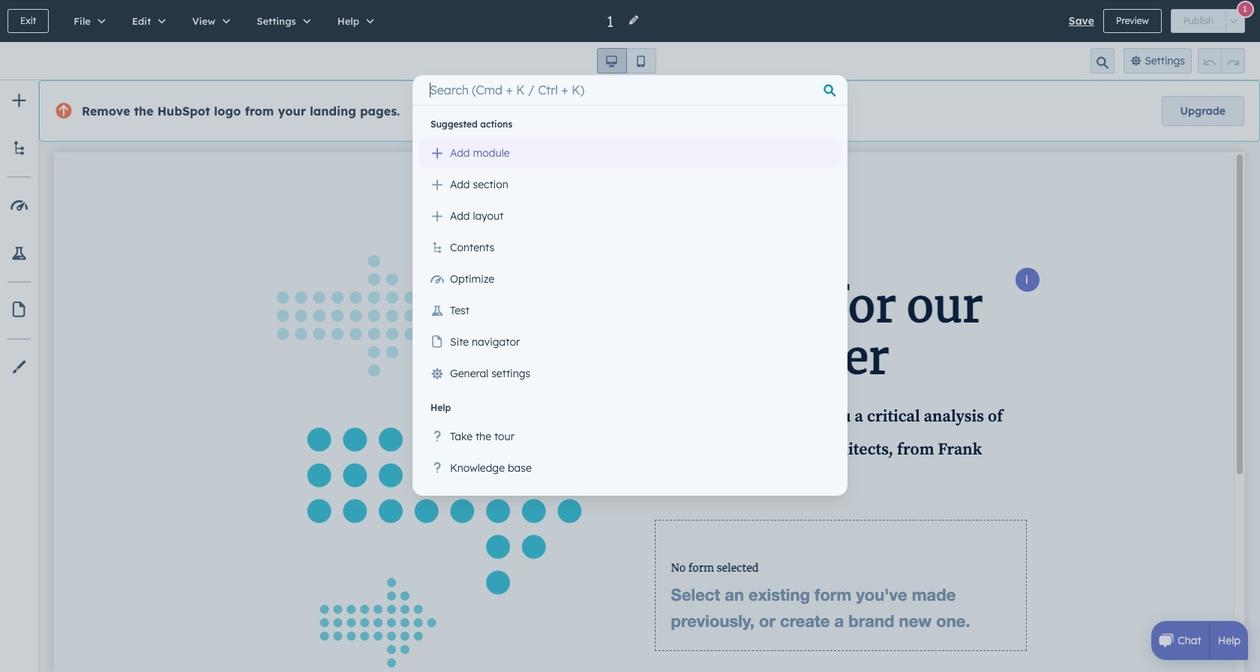 Task type: vqa. For each thing, say whether or not it's contained in the screenshot.
group
yes



Task type: locate. For each thing, give the bounding box(es) containing it.
Search search field
[[422, 75, 839, 105]]

None field
[[605, 11, 619, 31]]

group
[[1171, 9, 1245, 33], [597, 48, 656, 74], [1198, 48, 1245, 74]]



